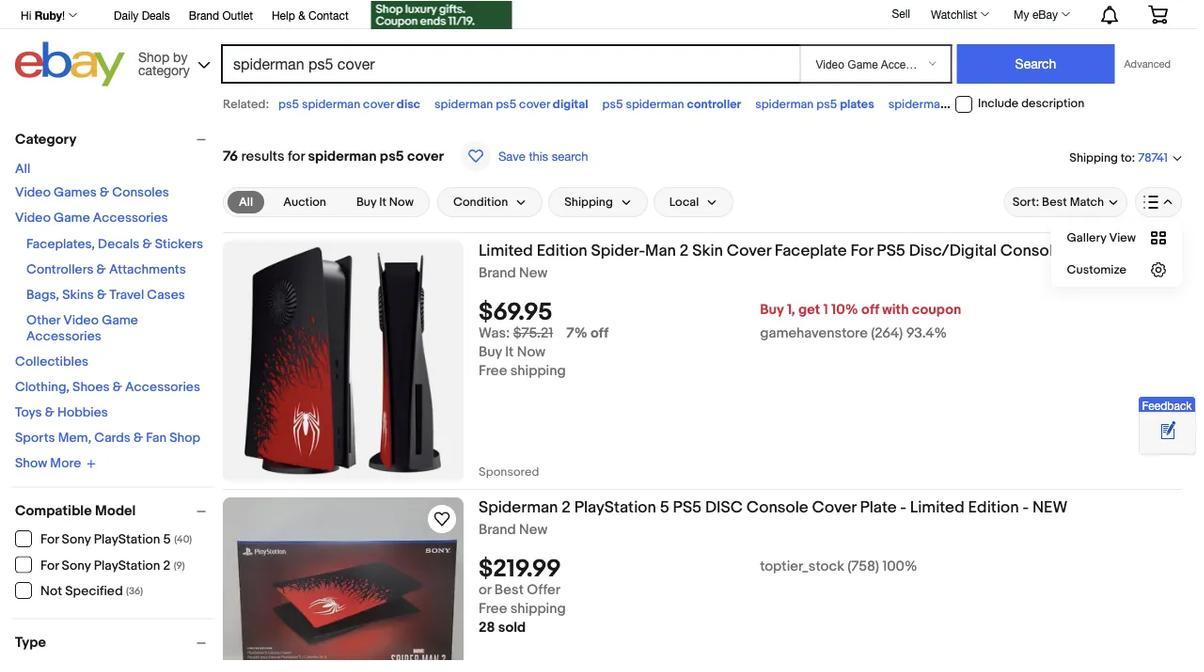 Task type: vqa. For each thing, say whether or not it's contained in the screenshot.
Shipping to : 78741 the Shipping
yes



Task type: describe. For each thing, give the bounding box(es) containing it.
1 - from the left
[[901, 498, 907, 517]]

stickers
[[155, 237, 203, 253]]

2 vertical spatial 2
[[163, 558, 171, 574]]

bags, skins & travel cases link
[[26, 287, 185, 303]]

other video game accessories link
[[26, 313, 138, 345]]

video games & consoles
[[15, 185, 169, 201]]

shop by category banner
[[10, 0, 1183, 91]]

digital
[[553, 97, 588, 111]]

toptier_stock (758) 100% or best offer free shipping 28 sold
[[479, 559, 918, 637]]

category
[[15, 131, 77, 148]]

edition inside limited edition spider-man 2 skin cover faceplate for ps5 disc/digital console brand new
[[537, 241, 588, 261]]

spiderman up 76 results for spiderman ps5 cover
[[302, 97, 361, 111]]

gallery
[[1067, 231, 1107, 245]]

ps5 spiderman cover disc
[[279, 97, 421, 111]]

& up attachments
[[142, 237, 152, 253]]

show more
[[15, 456, 81, 472]]

hi ruby !
[[21, 8, 65, 22]]

shipping for now
[[511, 363, 566, 380]]

shipping for shipping to : 78741
[[1070, 150, 1118, 165]]

view
[[1110, 231, 1136, 245]]

for sony playstation 2 (9)
[[40, 558, 185, 574]]

$75.21
[[513, 325, 553, 342]]

1
[[824, 302, 829, 319]]

sports mem, cards & fan shop link
[[15, 430, 200, 446]]

shipping for shipping
[[565, 195, 613, 210]]

new inside the "spiderman 2 playstation 5 ps5 disc console cover plate - limited edition - new brand new"
[[519, 522, 548, 539]]

spider-
[[591, 241, 645, 261]]

(36)
[[126, 586, 143, 598]]

All selected text field
[[239, 194, 253, 211]]

spiderman inside main content
[[308, 148, 377, 165]]

sell link
[[884, 7, 919, 20]]

controllers & attachments link
[[26, 262, 186, 278]]

2 - from the left
[[1023, 498, 1029, 517]]

coupon
[[912, 302, 962, 319]]

outlet
[[222, 8, 253, 22]]

28
[[479, 620, 495, 637]]

(264)
[[871, 325, 903, 342]]

not specified (36)
[[40, 584, 143, 600]]

(758)
[[848, 559, 880, 575]]

& right toys
[[45, 405, 55, 421]]

sony for for sony playstation 2
[[62, 558, 91, 574]]

limited inside limited edition spider-man 2 skin cover faceplate for ps5 disc/digital console brand new
[[479, 241, 533, 261]]

5 for (40)
[[163, 532, 171, 548]]

video for video game accessories
[[15, 210, 51, 226]]

buy for buy it now
[[356, 195, 377, 210]]

condition
[[453, 195, 508, 210]]

new inside limited edition spider-man 2 skin cover faceplate for ps5 disc/digital console brand new
[[519, 265, 548, 282]]

auction
[[283, 195, 326, 210]]

spiderman ps5 faceplate
[[889, 97, 1026, 111]]

with
[[883, 302, 909, 319]]

buy 1, get 1 10% off with coupon
[[760, 302, 962, 319]]

it inside 'link'
[[379, 195, 387, 210]]

collectibles link
[[15, 354, 89, 370]]

toys & hobbies link
[[15, 405, 108, 421]]

shipping for offer
[[511, 601, 566, 618]]

contact
[[309, 8, 349, 22]]

my ebay link
[[1004, 3, 1079, 25]]

spiderman right disc
[[435, 97, 493, 111]]

it inside gamehavenstore (264) 93.4% buy it now free shipping
[[505, 344, 514, 361]]

cards
[[94, 430, 131, 446]]

& up video game accessories link
[[100, 185, 109, 201]]

save this search
[[499, 149, 588, 163]]

plates
[[840, 97, 875, 111]]

cover for spiderman
[[363, 97, 394, 111]]

daily deals
[[114, 8, 170, 22]]

collectibles
[[15, 354, 89, 370]]

spiderman 2 playstation 5 ps5 disc console cover plate - limited edition - new image
[[223, 498, 464, 661]]

limited edition spider-man 2 skin cover faceplate for ps5 disc/digital console brand new
[[479, 241, 1063, 282]]

sort: best match
[[1013, 195, 1105, 210]]

& left fan
[[134, 430, 143, 446]]

auction link
[[272, 191, 338, 214]]

include description
[[978, 97, 1085, 111]]

games
[[54, 185, 97, 201]]

for for for sony playstation 2
[[40, 558, 59, 574]]

gamehavenstore (264) 93.4% buy it now free shipping
[[479, 325, 947, 380]]

hi
[[21, 8, 31, 22]]

2 inside the "spiderman 2 playstation 5 ps5 disc console cover plate - limited edition - new brand new"
[[562, 498, 571, 517]]

watchlist link
[[921, 3, 998, 25]]

shipping to : 78741
[[1070, 150, 1168, 165]]

ps5 inside the "spiderman 2 playstation 5 ps5 disc console cover plate - limited edition - new brand new"
[[673, 498, 702, 517]]

spiderman ps5 cover digital
[[435, 97, 588, 111]]

bags,
[[26, 287, 59, 303]]

controllers
[[26, 262, 94, 278]]

shop inside the shop by category
[[138, 49, 170, 64]]

faceplates,
[[26, 237, 95, 253]]

my ebay
[[1014, 8, 1058, 21]]

video for video games & consoles
[[15, 185, 51, 201]]

!
[[62, 8, 65, 22]]

help
[[272, 8, 295, 22]]

video game accessories
[[15, 210, 168, 226]]

spiderman 2 playstation 5 ps5 disc console cover plate - limited edition - new link
[[479, 498, 1183, 522]]

for for for sony playstation 5
[[40, 532, 59, 548]]

for
[[288, 148, 305, 165]]

ps5 left the "include"
[[950, 97, 971, 111]]

brand inside limited edition spider-man 2 skin cover faceplate for ps5 disc/digital console brand new
[[479, 265, 516, 282]]

76 results for spiderman ps5 cover
[[223, 148, 444, 165]]

sony for for sony playstation 5
[[62, 532, 91, 548]]

now inside gamehavenstore (264) 93.4% buy it now free shipping
[[517, 344, 546, 361]]

ps5 down search for anything text field
[[496, 97, 517, 111]]

brand inside brand outlet link
[[189, 8, 219, 22]]

spiderman 2 playstation 5 ps5 disc console cover plate - limited edition - new heading
[[479, 498, 1068, 517]]

best inside sort: best match dropdown button
[[1042, 195, 1068, 210]]

76
[[223, 148, 238, 165]]

1,
[[787, 302, 796, 319]]

shipping button
[[549, 187, 648, 217]]

ps5 inside limited edition spider-man 2 skin cover faceplate for ps5 disc/digital console brand new
[[877, 241, 906, 261]]

help & contact
[[272, 8, 349, 22]]

faceplates, decals & stickers link
[[26, 237, 203, 253]]

new
[[1033, 498, 1068, 517]]

customize button
[[1052, 254, 1182, 286]]

0 vertical spatial off
[[862, 302, 880, 319]]

consoles
[[112, 185, 169, 201]]

compatible model
[[15, 503, 136, 520]]

get the coupon image
[[371, 1, 512, 29]]

main content containing $69.95
[[223, 121, 1183, 661]]



Task type: locate. For each thing, give the bounding box(es) containing it.
spiderman right "plates"
[[889, 97, 947, 111]]

1 horizontal spatial it
[[505, 344, 514, 361]]

0 horizontal spatial -
[[901, 498, 907, 517]]

1 horizontal spatial -
[[1023, 498, 1029, 517]]

1 horizontal spatial game
[[102, 313, 138, 329]]

console
[[1001, 241, 1063, 261], [747, 498, 809, 517]]

brand outlet link
[[189, 6, 253, 26]]

0 vertical spatial console
[[1001, 241, 1063, 261]]

1 horizontal spatial shipping
[[1070, 150, 1118, 165]]

1 horizontal spatial buy
[[479, 344, 502, 361]]

1 vertical spatial 5
[[163, 532, 171, 548]]

related:
[[223, 97, 269, 111]]

None submit
[[957, 44, 1115, 84]]

compatible model button
[[15, 503, 215, 520]]

1 horizontal spatial all link
[[228, 191, 265, 214]]

watchlist
[[931, 8, 978, 21]]

- left new
[[1023, 498, 1029, 517]]

free up 28
[[479, 601, 507, 618]]

free inside toptier_stock (758) 100% or best offer free shipping 28 sold
[[479, 601, 507, 618]]

cover inside the "spiderman 2 playstation 5 ps5 disc console cover plate - limited edition - new brand new"
[[812, 498, 857, 517]]

1 horizontal spatial edition
[[969, 498, 1019, 517]]

1 vertical spatial shop
[[170, 430, 200, 446]]

& inside account navigation
[[298, 8, 305, 22]]

listing options selector. list view selected. image
[[1144, 195, 1174, 210]]

video up faceplates,
[[15, 210, 51, 226]]

limited edition spider-man 2 skin cover faceplate for ps5 disc/digital console image
[[223, 241, 464, 482]]

0 vertical spatial video
[[15, 185, 51, 201]]

collectibles clothing, shoes & accessories toys & hobbies sports mem, cards & fan shop
[[15, 354, 200, 446]]

0 vertical spatial ps5
[[877, 241, 906, 261]]

0 horizontal spatial 5
[[163, 532, 171, 548]]

1 vertical spatial video
[[15, 210, 51, 226]]

cover
[[363, 97, 394, 111], [519, 97, 550, 111], [407, 148, 444, 165]]

all inside main content
[[239, 195, 253, 209]]

toptier_stock
[[760, 559, 845, 575]]

2 horizontal spatial buy
[[760, 302, 784, 319]]

free down was:
[[479, 363, 507, 380]]

buy down 76 results for spiderman ps5 cover
[[356, 195, 377, 210]]

& right help
[[298, 8, 305, 22]]

93.4%
[[907, 325, 947, 342]]

for down compatible
[[40, 532, 59, 548]]

edition left spider-
[[537, 241, 588, 261]]

compatible
[[15, 503, 92, 520]]

1 vertical spatial edition
[[969, 498, 1019, 517]]

0 vertical spatial best
[[1042, 195, 1068, 210]]

watch spiderman 2 playstation 5 ps5 disc console cover plate - limited edition - new image
[[431, 508, 453, 531]]

1 vertical spatial buy
[[760, 302, 784, 319]]

0 horizontal spatial game
[[54, 210, 90, 226]]

1 vertical spatial 2
[[562, 498, 571, 517]]

type
[[15, 635, 46, 652]]

it down was: $75.21
[[505, 344, 514, 361]]

limited
[[479, 241, 533, 261], [911, 498, 965, 517]]

2 vertical spatial brand
[[479, 522, 516, 539]]

0 vertical spatial it
[[379, 195, 387, 210]]

shipping inside toptier_stock (758) 100% or best offer free shipping 28 sold
[[511, 601, 566, 618]]

5 for ps5
[[660, 498, 670, 517]]

other
[[26, 313, 60, 329]]

1 vertical spatial free
[[479, 601, 507, 618]]

brand left outlet
[[189, 8, 219, 22]]

accessories
[[93, 210, 168, 226], [26, 329, 101, 345], [125, 380, 200, 396]]

for up not
[[40, 558, 59, 574]]

(9)
[[174, 560, 185, 572]]

video game accessories link
[[15, 210, 168, 226]]

buy it now link
[[345, 191, 425, 214]]

shoes
[[73, 380, 110, 396]]

new up $69.95
[[519, 265, 548, 282]]

all
[[15, 161, 31, 177], [239, 195, 253, 209]]

2 vertical spatial buy
[[479, 344, 502, 361]]

2
[[680, 241, 689, 261], [562, 498, 571, 517], [163, 558, 171, 574]]

1 free from the top
[[479, 363, 507, 380]]

get
[[799, 302, 821, 319]]

0 vertical spatial shipping
[[511, 363, 566, 380]]

0 horizontal spatial all
[[15, 161, 31, 177]]

spiderman left controller
[[626, 97, 685, 111]]

0 horizontal spatial console
[[747, 498, 809, 517]]

edition left new
[[969, 498, 1019, 517]]

spiderman right the 'for'
[[308, 148, 377, 165]]

0 vertical spatial 5
[[660, 498, 670, 517]]

all down the results at the top
[[239, 195, 253, 209]]

video
[[15, 185, 51, 201], [15, 210, 51, 226], [63, 313, 99, 329]]

gallery view link
[[1052, 222, 1182, 254]]

by
[[173, 49, 188, 64]]

1 horizontal spatial off
[[862, 302, 880, 319]]

all link down 76
[[228, 191, 265, 214]]

shipping inside dropdown button
[[565, 195, 613, 210]]

fan
[[146, 430, 167, 446]]

1 vertical spatial for
[[40, 532, 59, 548]]

& up bags, skins & travel cases 'link'
[[97, 262, 106, 278]]

off right 7% on the left
[[591, 325, 609, 342]]

type button
[[15, 635, 215, 652]]

0 horizontal spatial now
[[389, 195, 414, 210]]

2 sony from the top
[[62, 558, 91, 574]]

5
[[660, 498, 670, 517], [163, 532, 171, 548]]

0 horizontal spatial best
[[495, 582, 524, 599]]

cover down disc
[[407, 148, 444, 165]]

1 vertical spatial now
[[517, 344, 546, 361]]

1 sony from the top
[[62, 532, 91, 548]]

shop by category
[[138, 49, 190, 78]]

console inside the "spiderman 2 playstation 5 ps5 disc console cover plate - limited edition - new brand new"
[[747, 498, 809, 517]]

7%
[[567, 325, 588, 342]]

5 left (40)
[[163, 532, 171, 548]]

0 horizontal spatial cover
[[727, 241, 771, 261]]

shipping down offer
[[511, 601, 566, 618]]

clothing, shoes & accessories link
[[15, 380, 200, 396]]

all link down the category
[[15, 161, 31, 177]]

mem,
[[58, 430, 91, 446]]

shop
[[138, 49, 170, 64], [170, 430, 200, 446]]

buy for buy 1, get 1 10% off with coupon
[[760, 302, 784, 319]]

brand down spiderman
[[479, 522, 516, 539]]

for
[[851, 241, 874, 261], [40, 532, 59, 548], [40, 558, 59, 574]]

0 vertical spatial cover
[[727, 241, 771, 261]]

limited inside the "spiderman 2 playstation 5 ps5 disc console cover plate - limited edition - new brand new"
[[911, 498, 965, 517]]

console inside limited edition spider-man 2 skin cover faceplate for ps5 disc/digital console brand new
[[1001, 241, 1063, 261]]

2 left (9)
[[163, 558, 171, 574]]

1 vertical spatial all
[[239, 195, 253, 209]]

video down skins
[[63, 313, 99, 329]]

$69.95
[[479, 298, 553, 328]]

2 vertical spatial accessories
[[125, 380, 200, 396]]

skins
[[62, 287, 94, 303]]

accessories down consoles
[[93, 210, 168, 226]]

show
[[15, 456, 47, 472]]

1 horizontal spatial cover
[[407, 148, 444, 165]]

buy down was:
[[479, 344, 502, 361]]

- right plate
[[901, 498, 907, 517]]

cover left disc
[[363, 97, 394, 111]]

to
[[1121, 150, 1132, 165]]

sony up the not specified (36)
[[62, 558, 91, 574]]

video left games on the top left of the page
[[15, 185, 51, 201]]

it down 76 results for spiderman ps5 cover
[[379, 195, 387, 210]]

plate
[[860, 498, 897, 517]]

for right faceplate
[[851, 241, 874, 261]]

ps5 spiderman controller
[[603, 97, 742, 111]]

1 shipping from the top
[[511, 363, 566, 380]]

free
[[479, 363, 507, 380], [479, 601, 507, 618]]

0 horizontal spatial cover
[[363, 97, 394, 111]]

1 vertical spatial accessories
[[26, 329, 101, 345]]

0 vertical spatial all link
[[15, 161, 31, 177]]

0 horizontal spatial shipping
[[565, 195, 613, 210]]

main content
[[223, 121, 1183, 661]]

shipping inside shipping to : 78741
[[1070, 150, 1118, 165]]

2 shipping from the top
[[511, 601, 566, 618]]

1 horizontal spatial 2
[[562, 498, 571, 517]]

now left condition
[[389, 195, 414, 210]]

100%
[[883, 559, 918, 575]]

sort: best match button
[[1004, 187, 1128, 217]]

free for or
[[479, 601, 507, 618]]

0 horizontal spatial off
[[591, 325, 609, 342]]

1 vertical spatial game
[[102, 313, 138, 329]]

1 vertical spatial console
[[747, 498, 809, 517]]

console down sort:
[[1001, 241, 1063, 261]]

1 vertical spatial shipping
[[511, 601, 566, 618]]

man
[[645, 241, 676, 261]]

hobbies
[[57, 405, 108, 421]]

0 vertical spatial shop
[[138, 49, 170, 64]]

all down the category
[[15, 161, 31, 177]]

1 vertical spatial sony
[[62, 558, 91, 574]]

2 left skin
[[680, 241, 689, 261]]

now inside 'link'
[[389, 195, 414, 210]]

1 vertical spatial shipping
[[565, 195, 613, 210]]

2 horizontal spatial 2
[[680, 241, 689, 261]]

Search for anything text field
[[224, 46, 796, 82]]

shipping left the to
[[1070, 150, 1118, 165]]

ps5 right the related:
[[279, 97, 299, 111]]

0 vertical spatial game
[[54, 210, 90, 226]]

1 vertical spatial limited
[[911, 498, 965, 517]]

shipping inside gamehavenstore (264) 93.4% buy it now free shipping
[[511, 363, 566, 380]]

it
[[379, 195, 387, 210], [505, 344, 514, 361]]

1 vertical spatial new
[[519, 522, 548, 539]]

cover right skin
[[727, 241, 771, 261]]

shipping
[[511, 363, 566, 380], [511, 601, 566, 618]]

2 vertical spatial video
[[63, 313, 99, 329]]

best inside toptier_stock (758) 100% or best offer free shipping 28 sold
[[495, 582, 524, 599]]

shop right fan
[[170, 430, 200, 446]]

5 inside the "spiderman 2 playstation 5 ps5 disc console cover plate - limited edition - new brand new"
[[660, 498, 670, 517]]

accessories up fan
[[125, 380, 200, 396]]

1 horizontal spatial cover
[[812, 498, 857, 517]]

1 horizontal spatial all
[[239, 195, 253, 209]]

1 vertical spatial off
[[591, 325, 609, 342]]

0 horizontal spatial limited
[[479, 241, 533, 261]]

(40)
[[174, 534, 192, 546]]

0 vertical spatial buy
[[356, 195, 377, 210]]

0 vertical spatial new
[[519, 265, 548, 282]]

1 vertical spatial cover
[[812, 498, 857, 517]]

sell
[[892, 7, 911, 20]]

1 horizontal spatial best
[[1042, 195, 1068, 210]]

now down the $75.21 on the left of page
[[517, 344, 546, 361]]

-
[[901, 498, 907, 517], [1023, 498, 1029, 517]]

cover left digital
[[519, 97, 550, 111]]

ps5 left disc
[[673, 498, 702, 517]]

0 horizontal spatial all link
[[15, 161, 31, 177]]

attachments
[[109, 262, 186, 278]]

0 vertical spatial shipping
[[1070, 150, 1118, 165]]

video inside the faceplates, decals & stickers controllers & attachments bags, skins & travel cases other video game accessories
[[63, 313, 99, 329]]

sports
[[15, 430, 55, 446]]

sony
[[62, 532, 91, 548], [62, 558, 91, 574]]

buy inside gamehavenstore (264) 93.4% buy it now free shipping
[[479, 344, 502, 361]]

1 vertical spatial all link
[[228, 191, 265, 214]]

cover inside limited edition spider-man 2 skin cover faceplate for ps5 disc/digital console brand new
[[727, 241, 771, 261]]

gallery view
[[1067, 231, 1136, 245]]

spiderman 2 playstation 5 ps5 disc console cover plate - limited edition - new brand new
[[479, 498, 1068, 539]]

search
[[552, 149, 588, 163]]

2 free from the top
[[479, 601, 507, 618]]

all link
[[15, 161, 31, 177], [228, 191, 265, 214]]

0 vertical spatial limited
[[479, 241, 533, 261]]

brand up $69.95
[[479, 265, 516, 282]]

cover inside main content
[[407, 148, 444, 165]]

0 horizontal spatial ps5
[[673, 498, 702, 517]]

condition button
[[437, 187, 543, 217]]

shipping down "search" at the top
[[565, 195, 613, 210]]

0 vertical spatial free
[[479, 363, 507, 380]]

game
[[54, 210, 90, 226], [102, 313, 138, 329]]

accessories inside collectibles clothing, shoes & accessories toys & hobbies sports mem, cards & fan shop
[[125, 380, 200, 396]]

buy left 1,
[[760, 302, 784, 319]]

sort:
[[1013, 195, 1040, 210]]

1 horizontal spatial limited
[[911, 498, 965, 517]]

shop inside collectibles clothing, shoes & accessories toys & hobbies sports mem, cards & fan shop
[[170, 430, 200, 446]]

2 right spiderman
[[562, 498, 571, 517]]

0 vertical spatial all
[[15, 161, 31, 177]]

0 vertical spatial now
[[389, 195, 414, 210]]

show more button
[[15, 456, 96, 472]]

2 vertical spatial for
[[40, 558, 59, 574]]

2 inside limited edition spider-man 2 skin cover faceplate for ps5 disc/digital console brand new
[[680, 241, 689, 261]]

new down spiderman
[[519, 522, 548, 539]]

game down games on the top left of the page
[[54, 210, 90, 226]]

limited right plate
[[911, 498, 965, 517]]

& right shoes at the left of page
[[113, 380, 122, 396]]

1 vertical spatial brand
[[479, 265, 516, 282]]

0 horizontal spatial buy
[[356, 195, 377, 210]]

limited down condition dropdown button
[[479, 241, 533, 261]]

0 vertical spatial 2
[[680, 241, 689, 261]]

0 vertical spatial accessories
[[93, 210, 168, 226]]

0 vertical spatial sony
[[62, 532, 91, 548]]

1 vertical spatial playstation
[[94, 532, 160, 548]]

free for buy
[[479, 363, 507, 380]]

spiderman right controller
[[756, 97, 814, 111]]

1 horizontal spatial 5
[[660, 498, 670, 517]]

local
[[670, 195, 699, 210]]

1 vertical spatial ps5
[[673, 498, 702, 517]]

cover for ps5
[[519, 97, 550, 111]]

save
[[499, 149, 526, 163]]

1 vertical spatial it
[[505, 344, 514, 361]]

playstation for ps5
[[575, 498, 657, 517]]

1 horizontal spatial console
[[1001, 241, 1063, 261]]

ps5 up the with
[[877, 241, 906, 261]]

gamehavenstore
[[760, 325, 868, 342]]

include
[[978, 97, 1019, 111]]

disc
[[706, 498, 743, 517]]

accessories inside the faceplates, decals & stickers controllers & attachments bags, skins & travel cases other video game accessories
[[26, 329, 101, 345]]

category
[[138, 62, 190, 78]]

game down travel
[[102, 313, 138, 329]]

10%
[[832, 302, 859, 319]]

your shopping cart image
[[1148, 5, 1169, 24]]

1 new from the top
[[519, 265, 548, 282]]

free inside gamehavenstore (264) 93.4% buy it now free shipping
[[479, 363, 507, 380]]

0 horizontal spatial it
[[379, 195, 387, 210]]

playstation for (40)
[[94, 532, 160, 548]]

1 horizontal spatial now
[[517, 344, 546, 361]]

deals
[[142, 8, 170, 22]]

customize
[[1067, 263, 1127, 277]]

playstation inside the "spiderman 2 playstation 5 ps5 disc console cover plate - limited edition - new brand new"
[[575, 498, 657, 517]]

& right skins
[[97, 287, 106, 303]]

ps5 up buy it now 'link'
[[380, 148, 404, 165]]

clothing,
[[15, 380, 70, 396]]

model
[[95, 503, 136, 520]]

for inside limited edition spider-man 2 skin cover faceplate for ps5 disc/digital console brand new
[[851, 241, 874, 261]]

ebay
[[1033, 8, 1058, 21]]

0 vertical spatial for
[[851, 241, 874, 261]]

accessories up the collectibles link
[[26, 329, 101, 345]]

daily
[[114, 8, 139, 22]]

5 left disc
[[660, 498, 670, 517]]

0 vertical spatial brand
[[189, 8, 219, 22]]

shop left by
[[138, 49, 170, 64]]

buy inside 'link'
[[356, 195, 377, 210]]

0 horizontal spatial edition
[[537, 241, 588, 261]]

brand inside the "spiderman 2 playstation 5 ps5 disc console cover plate - limited edition - new brand new"
[[479, 522, 516, 539]]

ps5 left "plates"
[[817, 97, 838, 111]]

feedback
[[1143, 399, 1193, 412]]

game inside the faceplates, decals & stickers controllers & attachments bags, skins & travel cases other video game accessories
[[102, 313, 138, 329]]

1 vertical spatial best
[[495, 582, 524, 599]]

0 vertical spatial edition
[[537, 241, 588, 261]]

1 horizontal spatial ps5
[[877, 241, 906, 261]]

edition inside the "spiderman 2 playstation 5 ps5 disc console cover plate - limited edition - new brand new"
[[969, 498, 1019, 517]]

off left the with
[[862, 302, 880, 319]]

console right disc
[[747, 498, 809, 517]]

new
[[519, 265, 548, 282], [519, 522, 548, 539]]

best right sort:
[[1042, 195, 1068, 210]]

faceplate
[[775, 241, 847, 261]]

sony down compatible model at the bottom of the page
[[62, 532, 91, 548]]

shipping down the $75.21 on the left of page
[[511, 363, 566, 380]]

limited edition spider-man 2 skin cover faceplate for ps5 disc/digital console heading
[[479, 241, 1063, 261]]

video games & consoles link
[[15, 185, 169, 201]]

playstation for (9)
[[94, 558, 160, 574]]

0 horizontal spatial 2
[[163, 558, 171, 574]]

cover left plate
[[812, 498, 857, 517]]

0 vertical spatial playstation
[[575, 498, 657, 517]]

skin
[[693, 241, 723, 261]]

advanced
[[1125, 58, 1171, 70]]

account navigation
[[10, 0, 1183, 32]]

2 new from the top
[[519, 522, 548, 539]]

ps5 right digital
[[603, 97, 623, 111]]

none submit inside "shop by category" banner
[[957, 44, 1115, 84]]

buy it now
[[356, 195, 414, 210]]

best right or
[[495, 582, 524, 599]]

2 horizontal spatial cover
[[519, 97, 550, 111]]

2 vertical spatial playstation
[[94, 558, 160, 574]]



